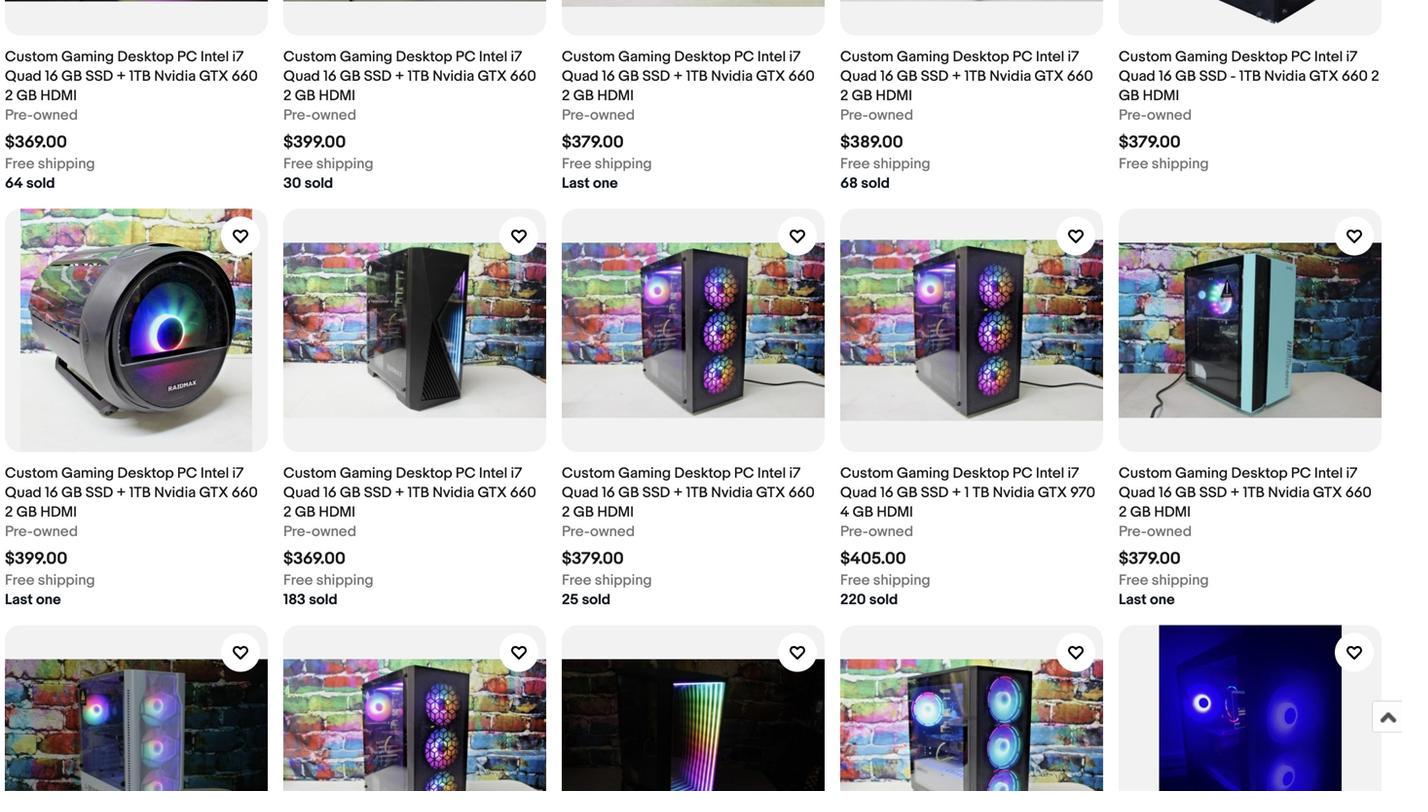 Task type: vqa. For each thing, say whether or not it's contained in the screenshot.
Pre- in the Custom Gaming Desktop PC Intel i7 Quad 16 GB SSD + 1 TB Nvidia GTX 970 4 GB HDMI Pre-owned $405.00 Free shipping 220 sold
yes



Task type: describe. For each thing, give the bounding box(es) containing it.
1tb for 25 sold text field
[[686, 484, 708, 502]]

free inside 'custom gaming desktop pc intel i7 quad 16 gb ssd + 1tb nvidia gtx 660 2 gb hdmi pre-owned $399.00 free shipping last one'
[[5, 572, 34, 590]]

pre-owned text field for 68 sold text field
[[841, 106, 914, 125]]

ssd for 30 sold text field
[[364, 68, 392, 85]]

220 sold text field
[[841, 591, 898, 610]]

gtx inside custom gaming desktop pc intel i7 quad 16 gb ssd - 1tb nvidia gtx 660 2 gb hdmi pre-owned $379.00 free shipping
[[1310, 68, 1339, 85]]

quad inside custom gaming desktop pc intel i7 quad 16 gb ssd - 1tb nvidia gtx 660 2 gb hdmi pre-owned $379.00 free shipping
[[1119, 68, 1156, 85]]

free shipping text field for custom gaming desktop pc intel i7 quad 16 gb ssd + 1tb nvidia gtx 660 2 gb hdmi pre-owned $379.00 free shipping 25 sold
[[562, 571, 652, 591]]

pre- inside custom gaming desktop pc intel i7 quad 16 gb ssd + 1tb nvidia gtx 660 2 gb hdmi pre-owned $379.00 free shipping 25 sold
[[562, 523, 590, 541]]

owned inside custom gaming desktop pc intel i7 quad 16 gb ssd + 1 tb nvidia gtx 970 4 gb hdmi pre-owned $405.00 free shipping 220 sold
[[869, 523, 914, 541]]

2 for 68 sold text field
[[841, 87, 849, 105]]

quad for the 64 sold text box
[[5, 68, 42, 85]]

gaming for 183 sold text box on the bottom left
[[340, 465, 393, 483]]

+ for 68 sold text field
[[952, 68, 962, 85]]

free inside custom gaming desktop pc intel i7 quad 16 gb ssd + 1tb nvidia gtx 660 2 gb hdmi pre-owned $389.00 free shipping 68 sold
[[841, 155, 870, 173]]

1 vertical spatial custom gaming desktop pc intel i7 quad 16 gb ssd + 1tb nvidia gtx 660 2 gb hdmi pre-owned $379.00 free shipping last one
[[1119, 465, 1372, 609]]

gtx for 183 sold text box on the bottom left
[[478, 484, 507, 502]]

183 sold text field
[[283, 591, 338, 610]]

pre-owned text field up $379.00 text field
[[1119, 106, 1192, 125]]

free inside custom gaming desktop pc intel i7 quad 16 gb ssd + 1tb nvidia gtx 660 2 gb hdmi pre-owned $369.00 free shipping 183 sold
[[283, 572, 313, 590]]

free inside custom gaming desktop pc intel i7 quad 16 gb ssd - 1tb nvidia gtx 660 2 gb hdmi pre-owned $379.00 free shipping
[[1119, 155, 1149, 173]]

free shipping text field for custom gaming desktop pc intel i7 quad 16 gb ssd + 1tb nvidia gtx 660 2 gb hdmi pre-owned $399.00 free shipping 30 sold
[[283, 154, 374, 174]]

pc inside custom gaming desktop pc intel i7 quad 16 gb ssd - 1tb nvidia gtx 660 2 gb hdmi pre-owned $379.00 free shipping
[[1292, 48, 1312, 66]]

$379.00 inside custom gaming desktop pc intel i7 quad 16 gb ssd - 1tb nvidia gtx 660 2 gb hdmi pre-owned $379.00 free shipping
[[1119, 132, 1181, 153]]

shipping inside custom gaming desktop pc intel i7 quad 16 gb ssd + 1 tb nvidia gtx 970 4 gb hdmi pre-owned $405.00 free shipping 220 sold
[[873, 572, 931, 590]]

free inside custom gaming desktop pc intel i7 quad 16 gb ssd + 1tb nvidia gtx 660 2 gb hdmi pre-owned $379.00 free shipping 25 sold
[[562, 572, 592, 590]]

16 inside custom gaming desktop pc intel i7 quad 16 gb ssd - 1tb nvidia gtx 660 2 gb hdmi pre-owned $379.00 free shipping
[[1159, 68, 1172, 85]]

Last one text field
[[5, 591, 61, 610]]

0 horizontal spatial custom gaming desktop pc intel i7 quad 16 gb ssd + 1tb nvidia gtx 660 2 gb hdmi pre-owned $379.00 free shipping last one
[[562, 48, 815, 192]]

custom inside custom gaming desktop pc intel i7 quad 16 gb ssd - 1tb nvidia gtx 660 2 gb hdmi pre-owned $379.00 free shipping
[[1119, 48, 1172, 66]]

shipping inside custom gaming desktop pc intel i7 quad 16 gb ssd + 1tb nvidia gtx 660 2 gb hdmi pre-owned $379.00 free shipping 25 sold
[[595, 572, 652, 590]]

owned inside custom gaming desktop pc intel i7 quad 16 gb ssd + 1tb nvidia gtx 660 2 gb hdmi pre-owned $379.00 free shipping 25 sold
[[590, 523, 635, 541]]

custom gaming desktop pc intel i7 quad 16 gb ssd + 1tb nvidia gtx 660 2 gb hdmi pre-owned $399.00 free shipping last one
[[5, 465, 258, 609]]

gtx for the 64 sold text box
[[199, 68, 228, 85]]

nvidia inside custom gaming desktop pc intel i7 quad 16 gb ssd + 1tb nvidia gtx 660 2 gb hdmi pre-owned $369.00 free shipping 64 sold
[[154, 68, 196, 85]]

pre-owned text field for $379.00
[[562, 522, 635, 542]]

-
[[1231, 68, 1236, 85]]

hdmi inside 'custom gaming desktop pc intel i7 quad 16 gb ssd + 1tb nvidia gtx 660 2 gb hdmi pre-owned $399.00 free shipping last one'
[[40, 504, 77, 522]]

gaming for 30 sold text field
[[340, 48, 393, 66]]

$369.00 text field
[[5, 132, 67, 153]]

1tb for 183 sold text box on the bottom left
[[408, 484, 429, 502]]

16 for the 64 sold text box
[[45, 68, 58, 85]]

custom gaming desktop pc intel i7 quad 16 gb ssd - 1tb nvidia gtx 660 2 gb hdmi pre-owned $379.00 free shipping
[[1119, 48, 1380, 173]]

shipping inside custom gaming desktop pc intel i7 quad 16 gb ssd + 1tb nvidia gtx 660 2 gb hdmi pre-owned $389.00 free shipping 68 sold
[[873, 155, 931, 173]]

1tb for the 64 sold text box
[[129, 68, 151, 85]]

owned inside custom gaming desktop pc intel i7 quad 16 gb ssd - 1tb nvidia gtx 660 2 gb hdmi pre-owned $379.00 free shipping
[[1147, 107, 1192, 124]]

owned inside custom gaming desktop pc intel i7 quad 16 gb ssd + 1tb nvidia gtx 660 2 gb hdmi pre-owned $369.00 free shipping 183 sold
[[312, 523, 357, 541]]

pre- inside custom gaming desktop pc intel i7 quad 16 gb ssd - 1tb nvidia gtx 660 2 gb hdmi pre-owned $379.00 free shipping
[[1119, 107, 1147, 124]]

1tb for 68 sold text field
[[965, 68, 987, 85]]

free shipping text field for custom gaming desktop pc intel i7 quad 16 gb ssd + 1tb nvidia gtx 660 2 gb hdmi pre-owned $399.00 free shipping last one
[[5, 571, 95, 591]]

+ for 30 sold text field
[[395, 68, 404, 85]]

hdmi inside custom gaming desktop pc intel i7 quad 16 gb ssd + 1tb nvidia gtx 660 2 gb hdmi pre-owned $399.00 free shipping 30 sold
[[319, 87, 356, 105]]

ssd for the 64 sold text box
[[85, 68, 113, 85]]

nvidia inside 'custom gaming desktop pc intel i7 quad 16 gb ssd + 1tb nvidia gtx 660 2 gb hdmi pre-owned $399.00 free shipping last one'
[[154, 484, 196, 502]]

custom for 25 sold text field
[[562, 465, 615, 483]]

$379.00 inside custom gaming desktop pc intel i7 quad 16 gb ssd + 1tb nvidia gtx 660 2 gb hdmi pre-owned $379.00 free shipping 25 sold
[[562, 549, 624, 570]]

pc for 30 sold text field
[[456, 48, 476, 66]]

2 for the 64 sold text box
[[5, 87, 13, 105]]

shipping inside 'custom gaming desktop pc intel i7 quad 16 gb ssd + 1tb nvidia gtx 660 2 gb hdmi pre-owned $399.00 free shipping last one'
[[38, 572, 95, 590]]

custom gaming desktop pc intel i7 quad 16 gb ssd + 1tb nvidia gtx 660 2 gb hdmi pre-owned $379.00 free shipping 25 sold
[[562, 465, 815, 609]]

hdmi inside custom gaming desktop pc intel i7 quad 16 gb ssd + 1tb nvidia gtx 660 2 gb hdmi pre-owned $369.00 free shipping 183 sold
[[319, 504, 356, 522]]

+ for 183 sold text box on the bottom left
[[395, 484, 404, 502]]

660 for 183 sold text box on the bottom left
[[510, 484, 536, 502]]

1tb inside custom gaming desktop pc intel i7 quad 16 gb ssd - 1tb nvidia gtx 660 2 gb hdmi pre-owned $379.00 free shipping
[[1240, 68, 1261, 85]]

nvidia inside custom gaming desktop pc intel i7 quad 16 gb ssd + 1tb nvidia gtx 660 2 gb hdmi pre-owned $399.00 free shipping 30 sold
[[433, 68, 475, 85]]

2 for 183 sold text box on the bottom left
[[283, 504, 292, 522]]

pc for 68 sold text field
[[1013, 48, 1033, 66]]

gaming for last one text field at the left of page
[[61, 465, 114, 483]]

desktop for last one text field at the left of page
[[117, 465, 174, 483]]

660 for 68 sold text field
[[1067, 68, 1094, 85]]

+ for 220 sold text field
[[952, 484, 962, 502]]

$369.00 for custom gaming desktop pc intel i7 quad 16 gb ssd + 1tb nvidia gtx 660 2 gb hdmi pre-owned $369.00 free shipping 64 sold
[[5, 132, 67, 153]]

custom for the leftmost last one text box
[[562, 48, 615, 66]]

660 for 30 sold text field
[[510, 68, 536, 85]]

i7 inside custom gaming desktop pc intel i7 quad 16 gb ssd - 1tb nvidia gtx 660 2 gb hdmi pre-owned $379.00 free shipping
[[1347, 48, 1358, 66]]

shipping inside custom gaming desktop pc intel i7 quad 16 gb ssd + 1tb nvidia gtx 660 2 gb hdmi pre-owned $369.00 free shipping 183 sold
[[316, 572, 374, 590]]

1tb for last one text field at the left of page
[[129, 484, 151, 502]]

pre- inside custom gaming desktop pc intel i7 quad 16 gb ssd + 1tb nvidia gtx 660 2 gb hdmi pre-owned $389.00 free shipping 68 sold
[[841, 107, 869, 124]]

16 for 220 sold text field
[[881, 484, 894, 502]]

nvidia inside custom gaming desktop pc intel i7 quad 16 gb ssd + 1tb nvidia gtx 660 2 gb hdmi pre-owned $389.00 free shipping 68 sold
[[990, 68, 1032, 85]]

30
[[283, 175, 301, 192]]

16 for 68 sold text field
[[881, 68, 894, 85]]

free inside custom gaming desktop pc intel i7 quad 16 gb ssd + 1 tb nvidia gtx 970 4 gb hdmi pre-owned $405.00 free shipping 220 sold
[[841, 572, 870, 590]]

pre- inside custom gaming desktop pc intel i7 quad 16 gb ssd + 1tb nvidia gtx 660 2 gb hdmi pre-owned $369.00 free shipping 64 sold
[[5, 107, 33, 124]]

25
[[562, 592, 579, 609]]

660 for last one text field at the left of page
[[232, 484, 258, 502]]

183
[[283, 592, 306, 609]]

64
[[5, 175, 23, 192]]

shipping inside custom gaming desktop pc intel i7 quad 16 gb ssd + 1tb nvidia gtx 660 2 gb hdmi pre-owned $369.00 free shipping 64 sold
[[38, 155, 95, 173]]

hdmi inside custom gaming desktop pc intel i7 quad 16 gb ssd + 1tb nvidia gtx 660 2 gb hdmi pre-owned $379.00 free shipping 25 sold
[[597, 504, 634, 522]]

quad for 25 sold text field
[[562, 484, 599, 502]]

gaming inside custom gaming desktop pc intel i7 quad 16 gb ssd - 1tb nvidia gtx 660 2 gb hdmi pre-owned $379.00 free shipping
[[1176, 48, 1228, 66]]

last inside 'custom gaming desktop pc intel i7 quad 16 gb ssd + 1tb nvidia gtx 660 2 gb hdmi pre-owned $399.00 free shipping last one'
[[5, 592, 33, 609]]

desktop for 30 sold text field
[[396, 48, 453, 66]]

free inside custom gaming desktop pc intel i7 quad 16 gb ssd + 1tb nvidia gtx 660 2 gb hdmi pre-owned $399.00 free shipping 30 sold
[[283, 155, 313, 173]]

nvidia inside custom gaming desktop pc intel i7 quad 16 gb ssd - 1tb nvidia gtx 660 2 gb hdmi pre-owned $379.00 free shipping
[[1265, 68, 1307, 85]]

custom for 220 sold text field
[[841, 465, 894, 483]]

gtx inside custom gaming desktop pc intel i7 quad 16 gb ssd + 1 tb nvidia gtx 970 4 gb hdmi pre-owned $405.00 free shipping 220 sold
[[1038, 484, 1067, 502]]

16 for 183 sold text box on the bottom left
[[323, 484, 337, 502]]

pre-owned text field for owned
[[841, 522, 914, 542]]

one inside 'custom gaming desktop pc intel i7 quad 16 gb ssd + 1tb nvidia gtx 660 2 gb hdmi pre-owned $399.00 free shipping last one'
[[36, 592, 61, 609]]

intel inside custom gaming desktop pc intel i7 quad 16 gb ssd - 1tb nvidia gtx 660 2 gb hdmi pre-owned $379.00 free shipping
[[1315, 48, 1343, 66]]

custom for 68 sold text field
[[841, 48, 894, 66]]

+ for the 64 sold text box
[[116, 68, 126, 85]]

ssd inside custom gaming desktop pc intel i7 quad 16 gb ssd - 1tb nvidia gtx 660 2 gb hdmi pre-owned $379.00 free shipping
[[1200, 68, 1228, 85]]

pc for last one text field at the left of page
[[177, 465, 197, 483]]

owned inside 'custom gaming desktop pc intel i7 quad 16 gb ssd + 1tb nvidia gtx 660 2 gb hdmi pre-owned $399.00 free shipping last one'
[[33, 523, 78, 541]]

2 inside custom gaming desktop pc intel i7 quad 16 gb ssd - 1tb nvidia gtx 660 2 gb hdmi pre-owned $379.00 free shipping
[[1372, 68, 1380, 85]]

gaming for the 64 sold text box
[[61, 48, 114, 66]]

sold for custom gaming desktop pc intel i7 quad 16 gb ssd + 1tb nvidia gtx 660 2 gb hdmi pre-owned $369.00 free shipping 183 sold
[[309, 592, 338, 609]]

custom gaming desktop pc intel i7 quad 16 gb ssd + 1tb nvidia gtx 660 2 gb hdmi pre-owned $369.00 free shipping 183 sold
[[283, 465, 536, 609]]

660 for 25 sold text field
[[789, 484, 815, 502]]

i7 for 30 sold text field
[[511, 48, 522, 66]]

sold inside custom gaming desktop pc intel i7 quad 16 gb ssd + 1 tb nvidia gtx 970 4 gb hdmi pre-owned $405.00 free shipping 220 sold
[[870, 592, 898, 609]]

30 sold text field
[[283, 174, 333, 193]]

nvidia inside custom gaming desktop pc intel i7 quad 16 gb ssd + 1tb nvidia gtx 660 2 gb hdmi pre-owned $369.00 free shipping 183 sold
[[433, 484, 475, 502]]

custom gaming desktop pc intel i7 quad 16 gb ssd + 1 tb nvidia gtx 970 4 gb hdmi pre-owned $405.00 free shipping 220 sold
[[841, 465, 1096, 609]]

i7 for 68 sold text field
[[1068, 48, 1080, 66]]

sold for custom gaming desktop pc intel i7 quad 16 gb ssd + 1tb nvidia gtx 660 2 gb hdmi pre-owned $389.00 free shipping 68 sold
[[861, 175, 890, 192]]

nvidia inside custom gaming desktop pc intel i7 quad 16 gb ssd + 1 tb nvidia gtx 970 4 gb hdmi pre-owned $405.00 free shipping 220 sold
[[993, 484, 1035, 502]]

owned inside custom gaming desktop pc intel i7 quad 16 gb ssd + 1tb nvidia gtx 660 2 gb hdmi pre-owned $389.00 free shipping 68 sold
[[869, 107, 914, 124]]

free shipping text field for pre-owned text field above $379.00 text field
[[1119, 154, 1209, 174]]

owned inside custom gaming desktop pc intel i7 quad 16 gb ssd + 1tb nvidia gtx 660 2 gb hdmi pre-owned $369.00 free shipping 64 sold
[[33, 107, 78, 124]]

+ for last one text field at the left of page
[[116, 484, 126, 502]]

intel for 30 sold text field
[[479, 48, 508, 66]]

quad for 220 sold text field
[[841, 484, 877, 502]]

220
[[841, 592, 866, 609]]

$369.00 for custom gaming desktop pc intel i7 quad 16 gb ssd + 1tb nvidia gtx 660 2 gb hdmi pre-owned $369.00 free shipping 183 sold
[[283, 549, 346, 570]]



Task type: locate. For each thing, give the bounding box(es) containing it.
2 inside custom gaming desktop pc intel i7 quad 16 gb ssd + 1tb nvidia gtx 660 2 gb hdmi pre-owned $369.00 free shipping 183 sold
[[283, 504, 292, 522]]

1tb inside 'custom gaming desktop pc intel i7 quad 16 gb ssd + 1tb nvidia gtx 660 2 gb hdmi pre-owned $399.00 free shipping last one'
[[129, 484, 151, 502]]

16 inside 'custom gaming desktop pc intel i7 quad 16 gb ssd + 1tb nvidia gtx 660 2 gb hdmi pre-owned $399.00 free shipping last one'
[[45, 484, 58, 502]]

gtx inside custom gaming desktop pc intel i7 quad 16 gb ssd + 1tb nvidia gtx 660 2 gb hdmi pre-owned $389.00 free shipping 68 sold
[[1035, 68, 1064, 85]]

gtx inside custom gaming desktop pc intel i7 quad 16 gb ssd + 1tb nvidia gtx 660 2 gb hdmi pre-owned $379.00 free shipping 25 sold
[[756, 484, 786, 502]]

custom inside custom gaming desktop pc intel i7 quad 16 gb ssd + 1 tb nvidia gtx 970 4 gb hdmi pre-owned $405.00 free shipping 220 sold
[[841, 465, 894, 483]]

gaming for 220 sold text field
[[897, 465, 950, 483]]

pre- inside 'custom gaming desktop pc intel i7 quad 16 gb ssd + 1tb nvidia gtx 660 2 gb hdmi pre-owned $399.00 free shipping last one'
[[5, 523, 33, 541]]

gtx inside custom gaming desktop pc intel i7 quad 16 gb ssd + 1tb nvidia gtx 660 2 gb hdmi pre-owned $369.00 free shipping 64 sold
[[199, 68, 228, 85]]

sold inside custom gaming desktop pc intel i7 quad 16 gb ssd + 1tb nvidia gtx 660 2 gb hdmi pre-owned $379.00 free shipping 25 sold
[[582, 592, 611, 609]]

free shipping text field for custom gaming desktop pc intel i7 quad 16 gb ssd + 1 tb nvidia gtx 970 4 gb hdmi pre-owned $405.00 free shipping 220 sold
[[841, 571, 931, 591]]

1tb inside custom gaming desktop pc intel i7 quad 16 gb ssd + 1tb nvidia gtx 660 2 gb hdmi pre-owned $369.00 free shipping 64 sold
[[129, 68, 151, 85]]

hdmi inside custom gaming desktop pc intel i7 quad 16 gb ssd + 1 tb nvidia gtx 970 4 gb hdmi pre-owned $405.00 free shipping 220 sold
[[877, 504, 914, 522]]

pc for the 64 sold text box
[[177, 48, 197, 66]]

660 inside custom gaming desktop pc intel i7 quad 16 gb ssd + 1tb nvidia gtx 660 2 gb hdmi pre-owned $389.00 free shipping 68 sold
[[1067, 68, 1094, 85]]

1tb inside custom gaming desktop pc intel i7 quad 16 gb ssd + 1tb nvidia gtx 660 2 gb hdmi pre-owned $399.00 free shipping 30 sold
[[408, 68, 429, 85]]

4
[[841, 504, 850, 522]]

i7 inside custom gaming desktop pc intel i7 quad 16 gb ssd + 1tb nvidia gtx 660 2 gb hdmi pre-owned $369.00 free shipping 64 sold
[[232, 48, 244, 66]]

intel inside custom gaming desktop pc intel i7 quad 16 gb ssd + 1tb nvidia gtx 660 2 gb hdmi pre-owned $369.00 free shipping 183 sold
[[479, 465, 508, 483]]

ssd inside 'custom gaming desktop pc intel i7 quad 16 gb ssd + 1tb nvidia gtx 660 2 gb hdmi pre-owned $399.00 free shipping last one'
[[85, 484, 113, 502]]

gaming inside custom gaming desktop pc intel i7 quad 16 gb ssd + 1tb nvidia gtx 660 2 gb hdmi pre-owned $399.00 free shipping 30 sold
[[340, 48, 393, 66]]

gtx inside custom gaming desktop pc intel i7 quad 16 gb ssd + 1tb nvidia gtx 660 2 gb hdmi pre-owned $369.00 free shipping 183 sold
[[478, 484, 507, 502]]

gtx inside custom gaming desktop pc intel i7 quad 16 gb ssd + 1tb nvidia gtx 660 2 gb hdmi pre-owned $399.00 free shipping 30 sold
[[478, 68, 507, 85]]

gaming for 68 sold text field
[[897, 48, 950, 66]]

sold right 64
[[26, 175, 55, 192]]

i7
[[232, 48, 244, 66], [511, 48, 522, 66], [790, 48, 801, 66], [1068, 48, 1080, 66], [1347, 48, 1358, 66], [232, 465, 244, 483], [511, 465, 522, 483], [790, 465, 801, 483], [1068, 465, 1080, 483], [1347, 465, 1358, 483]]

pre-
[[5, 107, 33, 124], [283, 107, 312, 124], [562, 107, 590, 124], [841, 107, 869, 124], [1119, 107, 1147, 124], [5, 523, 33, 541], [283, 523, 312, 541], [562, 523, 590, 541], [841, 523, 869, 541], [1119, 523, 1147, 541]]

intel inside custom gaming desktop pc intel i7 quad 16 gb ssd + 1tb nvidia gtx 660 2 gb hdmi pre-owned $379.00 free shipping 25 sold
[[758, 465, 786, 483]]

+ inside custom gaming desktop pc intel i7 quad 16 gb ssd + 1tb nvidia gtx 660 2 gb hdmi pre-owned $369.00 free shipping 64 sold
[[116, 68, 126, 85]]

$379.00
[[562, 132, 624, 153], [1119, 132, 1181, 153], [562, 549, 624, 570], [1119, 549, 1181, 570]]

+
[[116, 68, 126, 85], [395, 68, 404, 85], [674, 68, 683, 85], [952, 68, 962, 85], [116, 484, 126, 502], [395, 484, 404, 502], [674, 484, 683, 502], [952, 484, 962, 502], [1231, 484, 1240, 502]]

1tb
[[129, 68, 151, 85], [408, 68, 429, 85], [686, 68, 708, 85], [965, 68, 987, 85], [1240, 68, 1261, 85], [129, 484, 151, 502], [408, 484, 429, 502], [686, 484, 708, 502], [1243, 484, 1265, 502]]

sold
[[26, 175, 55, 192], [305, 175, 333, 192], [861, 175, 890, 192], [309, 592, 338, 609], [582, 592, 611, 609], [870, 592, 898, 609]]

custom for 30 sold text field
[[283, 48, 337, 66]]

desktop inside custom gaming desktop pc intel i7 quad 16 gb ssd - 1tb nvidia gtx 660 2 gb hdmi pre-owned $379.00 free shipping
[[1232, 48, 1288, 66]]

$399.00 text field for custom gaming desktop pc intel i7 quad 16 gb ssd + 1tb nvidia gtx 660 2 gb hdmi pre-owned $399.00 free shipping last one
[[5, 549, 67, 570]]

pre-owned text field up last one text field at the left of page
[[5, 522, 78, 542]]

660
[[232, 68, 258, 85], [510, 68, 536, 85], [789, 68, 815, 85], [1067, 68, 1094, 85], [1342, 68, 1368, 85], [232, 484, 258, 502], [510, 484, 536, 502], [789, 484, 815, 502], [1346, 484, 1372, 502]]

+ inside 'custom gaming desktop pc intel i7 quad 16 gb ssd + 1tb nvidia gtx 660 2 gb hdmi pre-owned $399.00 free shipping last one'
[[116, 484, 126, 502]]

0 horizontal spatial $399.00
[[5, 549, 67, 570]]

2 inside custom gaming desktop pc intel i7 quad 16 gb ssd + 1tb nvidia gtx 660 2 gb hdmi pre-owned $389.00 free shipping 68 sold
[[841, 87, 849, 105]]

gtx
[[199, 68, 228, 85], [478, 68, 507, 85], [756, 68, 786, 85], [1035, 68, 1064, 85], [1310, 68, 1339, 85], [199, 484, 228, 502], [478, 484, 507, 502], [756, 484, 786, 502], [1038, 484, 1067, 502], [1314, 484, 1343, 502]]

intel inside custom gaming desktop pc intel i7 quad 16 gb ssd + 1tb nvidia gtx 660 2 gb hdmi pre-owned $399.00 free shipping 30 sold
[[479, 48, 508, 66]]

$399.00 text field
[[283, 132, 346, 153], [5, 549, 67, 570]]

intel for 220 sold text field
[[1036, 465, 1065, 483]]

free shipping text field for pre-owned text field for $369.00
[[283, 571, 374, 591]]

quad inside custom gaming desktop pc intel i7 quad 16 gb ssd + 1tb nvidia gtx 660 2 gb hdmi pre-owned $379.00 free shipping 25 sold
[[562, 484, 599, 502]]

sold right 30
[[305, 175, 333, 192]]

custom gaming desktop pc intel i7 quad 16 gb ssd + 1tb nvidia gtx 660 2 gb hdmi pre-owned $379.00 free shipping last one
[[562, 48, 815, 192], [1119, 465, 1372, 609]]

custom for 183 sold text box on the bottom left
[[283, 465, 337, 483]]

pc inside custom gaming desktop pc intel i7 quad 16 gb ssd + 1tb nvidia gtx 660 2 gb hdmi pre-owned $389.00 free shipping 68 sold
[[1013, 48, 1033, 66]]

pc for 183 sold text box on the bottom left
[[456, 465, 476, 483]]

desktop inside 'custom gaming desktop pc intel i7 quad 16 gb ssd + 1tb nvidia gtx 660 2 gb hdmi pre-owned $399.00 free shipping last one'
[[117, 465, 174, 483]]

shipping inside custom gaming desktop pc intel i7 quad 16 gb ssd - 1tb nvidia gtx 660 2 gb hdmi pre-owned $379.00 free shipping
[[1152, 155, 1209, 173]]

pre-owned text field up 25 sold text field
[[562, 522, 635, 542]]

pre-owned text field for 30 sold text field
[[283, 106, 357, 125]]

1 horizontal spatial $399.00
[[283, 132, 346, 153]]

0 vertical spatial last one text field
[[562, 174, 618, 193]]

68
[[841, 175, 858, 192]]

2
[[1372, 68, 1380, 85], [5, 87, 13, 105], [283, 87, 292, 105], [562, 87, 570, 105], [841, 87, 849, 105], [5, 504, 13, 522], [283, 504, 292, 522], [562, 504, 570, 522], [1119, 504, 1127, 522]]

ssd for 25 sold text field
[[643, 484, 670, 502]]

1tb for 30 sold text field
[[408, 68, 429, 85]]

custom inside custom gaming desktop pc intel i7 quad 16 gb ssd + 1tb nvidia gtx 660 2 gb hdmi pre-owned $389.00 free shipping 68 sold
[[841, 48, 894, 66]]

$399.00 for custom gaming desktop pc intel i7 quad 16 gb ssd + 1tb nvidia gtx 660 2 gb hdmi pre-owned $399.00 free shipping last one
[[5, 549, 67, 570]]

sold right 25
[[582, 592, 611, 609]]

2 horizontal spatial last
[[1119, 592, 1147, 609]]

16 inside custom gaming desktop pc intel i7 quad 16 gb ssd + 1tb nvidia gtx 660 2 gb hdmi pre-owned $369.00 free shipping 64 sold
[[45, 68, 58, 85]]

tb
[[973, 484, 990, 502]]

quad inside custom gaming desktop pc intel i7 quad 16 gb ssd + 1 tb nvidia gtx 970 4 gb hdmi pre-owned $405.00 free shipping 220 sold
[[841, 484, 877, 502]]

sold for custom gaming desktop pc intel i7 quad 16 gb ssd + 1tb nvidia gtx 660 2 gb hdmi pre-owned $369.00 free shipping 64 sold
[[26, 175, 55, 192]]

1 vertical spatial last one text field
[[1119, 591, 1175, 610]]

+ inside custom gaming desktop pc intel i7 quad 16 gb ssd + 1tb nvidia gtx 660 2 gb hdmi pre-owned $369.00 free shipping 183 sold
[[395, 484, 404, 502]]

gtx for last one text field at the left of page
[[199, 484, 228, 502]]

custom gaming desktop pc intel i7 quad 16 gb ssd + 1tb nvidia gtx 660 2 gb hdmi pre-owned $369.00 free shipping 64 sold
[[5, 48, 258, 192]]

sold inside custom gaming desktop pc intel i7 quad 16 gb ssd + 1tb nvidia gtx 660 2 gb hdmi pre-owned $399.00 free shipping 30 sold
[[305, 175, 333, 192]]

Free shipping text field
[[562, 154, 652, 174], [841, 154, 931, 174], [1119, 154, 1209, 174], [283, 571, 374, 591], [1119, 571, 1209, 591]]

Last one text field
[[562, 174, 618, 193], [1119, 591, 1175, 610]]

660 for the 64 sold text box
[[232, 68, 258, 85]]

16 inside custom gaming desktop pc intel i7 quad 16 gb ssd + 1tb nvidia gtx 660 2 gb hdmi pre-owned $379.00 free shipping 25 sold
[[602, 484, 615, 502]]

2 for 25 sold text field
[[562, 504, 570, 522]]

hdmi inside custom gaming desktop pc intel i7 quad 16 gb ssd + 1tb nvidia gtx 660 2 gb hdmi pre-owned $389.00 free shipping 68 sold
[[876, 87, 913, 105]]

0 horizontal spatial $369.00
[[5, 132, 67, 153]]

660 inside custom gaming desktop pc intel i7 quad 16 gb ssd + 1tb nvidia gtx 660 2 gb hdmi pre-owned $369.00 free shipping 183 sold
[[510, 484, 536, 502]]

pre- inside custom gaming desktop pc intel i7 quad 16 gb ssd + 1tb nvidia gtx 660 2 gb hdmi pre-owned $399.00 free shipping 30 sold
[[283, 107, 312, 124]]

$399.00 for custom gaming desktop pc intel i7 quad 16 gb ssd + 1tb nvidia gtx 660 2 gb hdmi pre-owned $399.00 free shipping 30 sold
[[283, 132, 346, 153]]

pre-owned text field for $369.00
[[283, 522, 357, 542]]

16 inside custom gaming desktop pc intel i7 quad 16 gb ssd + 1tb nvidia gtx 660 2 gb hdmi pre-owned $389.00 free shipping 68 sold
[[881, 68, 894, 85]]

gaming for 25 sold text field
[[619, 465, 671, 483]]

16 for 30 sold text field
[[323, 68, 337, 85]]

ssd for 68 sold text field
[[921, 68, 949, 85]]

intel inside custom gaming desktop pc intel i7 quad 16 gb ssd + 1tb nvidia gtx 660 2 gb hdmi pre-owned $389.00 free shipping 68 sold
[[1036, 48, 1065, 66]]

$389.00 text field
[[841, 132, 904, 153]]

last
[[562, 175, 590, 192], [5, 592, 33, 609], [1119, 592, 1147, 609]]

custom
[[5, 48, 58, 66], [283, 48, 337, 66], [562, 48, 615, 66], [841, 48, 894, 66], [1119, 48, 1172, 66], [5, 465, 58, 483], [283, 465, 337, 483], [562, 465, 615, 483], [841, 465, 894, 483], [1119, 465, 1172, 483]]

68 sold text field
[[841, 174, 890, 193]]

2 for 30 sold text field
[[283, 87, 292, 105]]

desktop for 25 sold text field
[[674, 465, 731, 483]]

gaming for the leftmost last one text box
[[619, 48, 671, 66]]

free shipping text field for pre-owned text box associated with 68 sold text field
[[841, 154, 931, 174]]

$399.00 text field up 30 sold text field
[[283, 132, 346, 153]]

free
[[5, 155, 34, 173], [283, 155, 313, 173], [562, 155, 592, 173], [841, 155, 870, 173], [1119, 155, 1149, 173], [5, 572, 34, 590], [283, 572, 313, 590], [562, 572, 592, 590], [841, 572, 870, 590], [1119, 572, 1149, 590]]

sold for custom gaming desktop pc intel i7 quad 16 gb ssd + 1tb nvidia gtx 660 2 gb hdmi pre-owned $399.00 free shipping 30 sold
[[305, 175, 333, 192]]

2 horizontal spatial one
[[1150, 592, 1175, 609]]

660 inside custom gaming desktop pc intel i7 quad 16 gb ssd + 1tb nvidia gtx 660 2 gb hdmi pre-owned $399.00 free shipping 30 sold
[[510, 68, 536, 85]]

$399.00 text field for custom gaming desktop pc intel i7 quad 16 gb ssd + 1tb nvidia gtx 660 2 gb hdmi pre-owned $399.00 free shipping 30 sold
[[283, 132, 346, 153]]

shipping
[[38, 155, 95, 173], [316, 155, 374, 173], [595, 155, 652, 173], [873, 155, 931, 173], [1152, 155, 1209, 173], [38, 572, 95, 590], [316, 572, 374, 590], [595, 572, 652, 590], [873, 572, 931, 590], [1152, 572, 1209, 590]]

pc
[[177, 48, 197, 66], [456, 48, 476, 66], [734, 48, 754, 66], [1013, 48, 1033, 66], [1292, 48, 1312, 66], [177, 465, 197, 483], [456, 465, 476, 483], [734, 465, 754, 483], [1013, 465, 1033, 483], [1292, 465, 1312, 483]]

$379.00 text field
[[1119, 132, 1181, 153]]

2 inside custom gaming desktop pc intel i7 quad 16 gb ssd + 1tb nvidia gtx 660 2 gb hdmi pre-owned $379.00 free shipping 25 sold
[[562, 504, 570, 522]]

hdmi inside custom gaming desktop pc intel i7 quad 16 gb ssd + 1tb nvidia gtx 660 2 gb hdmi pre-owned $369.00 free shipping 64 sold
[[40, 87, 77, 105]]

$399.00 up 30 sold text field
[[283, 132, 346, 153]]

i7 for 25 sold text field
[[790, 465, 801, 483]]

1
[[965, 484, 970, 502]]

16 for 25 sold text field
[[602, 484, 615, 502]]

intel for 68 sold text field
[[1036, 48, 1065, 66]]

$369.00 text field
[[283, 549, 346, 570]]

ssd inside custom gaming desktop pc intel i7 quad 16 gb ssd + 1tb nvidia gtx 660 2 gb hdmi pre-owned $389.00 free shipping 68 sold
[[921, 68, 949, 85]]

quad for 68 sold text field
[[841, 68, 877, 85]]

pre- inside custom gaming desktop pc intel i7 quad 16 gb ssd + 1tb nvidia gtx 660 2 gb hdmi pre-owned $369.00 free shipping 183 sold
[[283, 523, 312, 541]]

owned
[[33, 107, 78, 124], [312, 107, 357, 124], [590, 107, 635, 124], [869, 107, 914, 124], [1147, 107, 1192, 124], [33, 523, 78, 541], [312, 523, 357, 541], [590, 523, 635, 541], [869, 523, 914, 541], [1147, 523, 1192, 541]]

gtx for 30 sold text field
[[478, 68, 507, 85]]

660 inside 'custom gaming desktop pc intel i7 quad 16 gb ssd + 1tb nvidia gtx 660 2 gb hdmi pre-owned $399.00 free shipping last one'
[[232, 484, 258, 502]]

sold right 220
[[870, 592, 898, 609]]

intel inside 'custom gaming desktop pc intel i7 quad 16 gb ssd + 1tb nvidia gtx 660 2 gb hdmi pre-owned $399.00 free shipping last one'
[[200, 465, 229, 483]]

25 sold text field
[[562, 591, 611, 610]]

gaming for last one text box to the bottom
[[1176, 465, 1228, 483]]

660 for last one text box to the bottom
[[1346, 484, 1372, 502]]

1 vertical spatial $399.00 text field
[[5, 549, 67, 570]]

2 inside custom gaming desktop pc intel i7 quad 16 gb ssd + 1tb nvidia gtx 660 2 gb hdmi pre-owned $399.00 free shipping 30 sold
[[283, 87, 292, 105]]

1 vertical spatial $399.00
[[5, 549, 67, 570]]

sold for custom gaming desktop pc intel i7 quad 16 gb ssd + 1tb nvidia gtx 660 2 gb hdmi pre-owned $379.00 free shipping 25 sold
[[582, 592, 611, 609]]

$369.00 up 183 sold text box on the bottom left
[[283, 549, 346, 570]]

+ for 25 sold text field
[[674, 484, 683, 502]]

pc inside custom gaming desktop pc intel i7 quad 16 gb ssd + 1tb nvidia gtx 660 2 gb hdmi pre-owned $399.00 free shipping 30 sold
[[456, 48, 476, 66]]

intel inside custom gaming desktop pc intel i7 quad 16 gb ssd + 1tb nvidia gtx 660 2 gb hdmi pre-owned $369.00 free shipping 64 sold
[[200, 48, 229, 66]]

$405.00
[[841, 549, 907, 570]]

$379.00 text field
[[562, 132, 624, 153], [562, 549, 624, 570], [1119, 549, 1181, 570]]

hdmi
[[40, 87, 77, 105], [319, 87, 356, 105], [597, 87, 634, 105], [876, 87, 913, 105], [1143, 87, 1180, 105], [40, 504, 77, 522], [319, 504, 356, 522], [597, 504, 634, 522], [877, 504, 914, 522], [1155, 504, 1191, 522]]

gtx for 25 sold text field
[[756, 484, 786, 502]]

desktop
[[117, 48, 174, 66], [396, 48, 453, 66], [674, 48, 731, 66], [953, 48, 1010, 66], [1232, 48, 1288, 66], [117, 465, 174, 483], [396, 465, 453, 483], [674, 465, 731, 483], [953, 465, 1010, 483], [1232, 465, 1288, 483]]

gaming inside custom gaming desktop pc intel i7 quad 16 gb ssd + 1tb nvidia gtx 660 2 gb hdmi pre-owned $379.00 free shipping 25 sold
[[619, 465, 671, 483]]

1 horizontal spatial custom gaming desktop pc intel i7 quad 16 gb ssd + 1tb nvidia gtx 660 2 gb hdmi pre-owned $379.00 free shipping last one
[[1119, 465, 1372, 609]]

desktop for 220 sold text field
[[953, 465, 1010, 483]]

1 horizontal spatial $399.00 text field
[[283, 132, 346, 153]]

ssd inside custom gaming desktop pc intel i7 quad 16 gb ssd + 1tb nvidia gtx 660 2 gb hdmi pre-owned $379.00 free shipping 25 sold
[[643, 484, 670, 502]]

1tb inside custom gaming desktop pc intel i7 quad 16 gb ssd + 1tb nvidia gtx 660 2 gb hdmi pre-owned $389.00 free shipping 68 sold
[[965, 68, 987, 85]]

quad for last one text field at the left of page
[[5, 484, 42, 502]]

i7 for 220 sold text field
[[1068, 465, 1080, 483]]

gtx for 68 sold text field
[[1035, 68, 1064, 85]]

sold right 183
[[309, 592, 338, 609]]

shipping inside custom gaming desktop pc intel i7 quad 16 gb ssd + 1tb nvidia gtx 660 2 gb hdmi pre-owned $399.00 free shipping 30 sold
[[316, 155, 374, 173]]

pre-owned text field up $369.00 text field
[[283, 522, 357, 542]]

quad for 30 sold text field
[[283, 68, 320, 85]]

sold right 68
[[861, 175, 890, 192]]

quad
[[5, 68, 42, 85], [283, 68, 320, 85], [562, 68, 599, 85], [841, 68, 877, 85], [1119, 68, 1156, 85], [5, 484, 42, 502], [283, 484, 320, 502], [562, 484, 599, 502], [841, 484, 877, 502], [1119, 484, 1156, 502]]

+ inside custom gaming desktop pc intel i7 quad 16 gb ssd + 1tb nvidia gtx 660 2 gb hdmi pre-owned $389.00 free shipping 68 sold
[[952, 68, 962, 85]]

i7 inside custom gaming desktop pc intel i7 quad 16 gb ssd + 1tb nvidia gtx 660 2 gb hdmi pre-owned $389.00 free shipping 68 sold
[[1068, 48, 1080, 66]]

intel
[[200, 48, 229, 66], [479, 48, 508, 66], [758, 48, 786, 66], [1036, 48, 1065, 66], [1315, 48, 1343, 66], [200, 465, 229, 483], [479, 465, 508, 483], [758, 465, 786, 483], [1036, 465, 1065, 483], [1315, 465, 1343, 483]]

16
[[45, 68, 58, 85], [323, 68, 337, 85], [602, 68, 615, 85], [881, 68, 894, 85], [1159, 68, 1172, 85], [45, 484, 58, 502], [323, 484, 337, 502], [602, 484, 615, 502], [881, 484, 894, 502], [1159, 484, 1172, 502]]

quad inside custom gaming desktop pc intel i7 quad 16 gb ssd + 1tb nvidia gtx 660 2 gb hdmi pre-owned $369.00 free shipping 64 sold
[[5, 68, 42, 85]]

1 horizontal spatial last
[[562, 175, 590, 192]]

2 for last one text field at the left of page
[[5, 504, 13, 522]]

64 sold text field
[[5, 174, 55, 193]]

1 vertical spatial $369.00
[[283, 549, 346, 570]]

$399.00
[[283, 132, 346, 153], [5, 549, 67, 570]]

pre-owned text field for $399.00
[[5, 522, 78, 542]]

$399.00 up last one text field at the left of page
[[5, 549, 67, 570]]

0 vertical spatial custom gaming desktop pc intel i7 quad 16 gb ssd + 1tb nvidia gtx 660 2 gb hdmi pre-owned $379.00 free shipping last one
[[562, 48, 815, 192]]

i7 for 183 sold text box on the bottom left
[[511, 465, 522, 483]]

ssd for 183 sold text box on the bottom left
[[364, 484, 392, 502]]

1 horizontal spatial $369.00
[[283, 549, 346, 570]]

i7 for last one text field at the left of page
[[232, 465, 244, 483]]

pc inside custom gaming desktop pc intel i7 quad 16 gb ssd + 1tb nvidia gtx 660 2 gb hdmi pre-owned $379.00 free shipping 25 sold
[[734, 465, 754, 483]]

$369.00 up the 64 sold text box
[[5, 132, 67, 153]]

free inside custom gaming desktop pc intel i7 quad 16 gb ssd + 1tb nvidia gtx 660 2 gb hdmi pre-owned $369.00 free shipping 64 sold
[[5, 155, 34, 173]]

970
[[1071, 484, 1096, 502]]

pre-owned text field up $405.00 text field
[[841, 522, 914, 542]]

sold inside custom gaming desktop pc intel i7 quad 16 gb ssd + 1tb nvidia gtx 660 2 gb hdmi pre-owned $389.00 free shipping 68 sold
[[861, 175, 890, 192]]

custom gaming desktop pc intel i7 quad 16 gb ssd + 1tb nvidia gtx 660 2 gb hdmi pre-owned $389.00 free shipping 68 sold
[[841, 48, 1094, 192]]

Pre-owned text field
[[1119, 106, 1192, 125], [5, 522, 78, 542], [283, 522, 357, 542], [562, 522, 635, 542], [841, 522, 914, 542]]

0 horizontal spatial $399.00 text field
[[5, 549, 67, 570]]

i7 for the 64 sold text box
[[232, 48, 244, 66]]

one
[[593, 175, 618, 192], [36, 592, 61, 609], [1150, 592, 1175, 609]]

quad for 183 sold text box on the bottom left
[[283, 484, 320, 502]]

$369.00 inside custom gaming desktop pc intel i7 quad 16 gb ssd + 1tb nvidia gtx 660 2 gb hdmi pre-owned $369.00 free shipping 64 sold
[[5, 132, 67, 153]]

$399.00 inside custom gaming desktop pc intel i7 quad 16 gb ssd + 1tb nvidia gtx 660 2 gb hdmi pre-owned $399.00 free shipping 30 sold
[[283, 132, 346, 153]]

660 for the leftmost last one text box
[[789, 68, 815, 85]]

intel for 25 sold text field
[[758, 465, 786, 483]]

hdmi inside custom gaming desktop pc intel i7 quad 16 gb ssd - 1tb nvidia gtx 660 2 gb hdmi pre-owned $379.00 free shipping
[[1143, 87, 1180, 105]]

+ inside custom gaming desktop pc intel i7 quad 16 gb ssd + 1tb nvidia gtx 660 2 gb hdmi pre-owned $379.00 free shipping 25 sold
[[674, 484, 683, 502]]

pc for 25 sold text field
[[734, 465, 754, 483]]

gtx inside 'custom gaming desktop pc intel i7 quad 16 gb ssd + 1tb nvidia gtx 660 2 gb hdmi pre-owned $399.00 free shipping last one'
[[199, 484, 228, 502]]

0 vertical spatial $369.00
[[5, 132, 67, 153]]

0 horizontal spatial last one text field
[[562, 174, 618, 193]]

0 vertical spatial $399.00
[[283, 132, 346, 153]]

$369.00
[[5, 132, 67, 153], [283, 549, 346, 570]]

owned inside custom gaming desktop pc intel i7 quad 16 gb ssd + 1tb nvidia gtx 660 2 gb hdmi pre-owned $399.00 free shipping 30 sold
[[312, 107, 357, 124]]

i7 inside custom gaming desktop pc intel i7 quad 16 gb ssd + 1tb nvidia gtx 660 2 gb hdmi pre-owned $399.00 free shipping 30 sold
[[511, 48, 522, 66]]

sold inside custom gaming desktop pc intel i7 quad 16 gb ssd + 1tb nvidia gtx 660 2 gb hdmi pre-owned $369.00 free shipping 64 sold
[[26, 175, 55, 192]]

660 inside custom gaming desktop pc intel i7 quad 16 gb ssd - 1tb nvidia gtx 660 2 gb hdmi pre-owned $379.00 free shipping
[[1342, 68, 1368, 85]]

pc inside 'custom gaming desktop pc intel i7 quad 16 gb ssd + 1tb nvidia gtx 660 2 gb hdmi pre-owned $399.00 free shipping last one'
[[177, 465, 197, 483]]

intel for the 64 sold text box
[[200, 48, 229, 66]]

1tb inside custom gaming desktop pc intel i7 quad 16 gb ssd + 1tb nvidia gtx 660 2 gb hdmi pre-owned $379.00 free shipping 25 sold
[[686, 484, 708, 502]]

nvidia inside custom gaming desktop pc intel i7 quad 16 gb ssd + 1tb nvidia gtx 660 2 gb hdmi pre-owned $379.00 free shipping 25 sold
[[711, 484, 753, 502]]

$389.00
[[841, 132, 904, 153]]

desktop inside custom gaming desktop pc intel i7 quad 16 gb ssd + 1 tb nvidia gtx 970 4 gb hdmi pre-owned $405.00 free shipping 220 sold
[[953, 465, 1010, 483]]

gtx for last one text box to the bottom
[[1314, 484, 1343, 502]]

desktop for 68 sold text field
[[953, 48, 1010, 66]]

0 vertical spatial $399.00 text field
[[283, 132, 346, 153]]

custom for last one text box to the bottom
[[1119, 465, 1172, 483]]

nvidia
[[154, 68, 196, 85], [433, 68, 475, 85], [711, 68, 753, 85], [990, 68, 1032, 85], [1265, 68, 1307, 85], [154, 484, 196, 502], [433, 484, 475, 502], [711, 484, 753, 502], [993, 484, 1035, 502], [1268, 484, 1310, 502]]

custom inside custom gaming desktop pc intel i7 quad 16 gb ssd + 1tb nvidia gtx 660 2 gb hdmi pre-owned $379.00 free shipping 25 sold
[[562, 465, 615, 483]]

0 horizontal spatial last
[[5, 592, 33, 609]]

desktop inside custom gaming desktop pc intel i7 quad 16 gb ssd + 1tb nvidia gtx 660 2 gb hdmi pre-owned $389.00 free shipping 68 sold
[[953, 48, 1010, 66]]

free shipping text field for custom gaming desktop pc intel i7 quad 16 gb ssd + 1tb nvidia gtx 660 2 gb hdmi pre-owned $369.00 free shipping 64 sold
[[5, 154, 95, 174]]

custom for last one text field at the left of page
[[5, 465, 58, 483]]

ssd
[[85, 68, 113, 85], [364, 68, 392, 85], [643, 68, 670, 85], [921, 68, 949, 85], [1200, 68, 1228, 85], [85, 484, 113, 502], [364, 484, 392, 502], [643, 484, 670, 502], [921, 484, 949, 502], [1200, 484, 1228, 502]]

custom gaming desktop pc intel i7 quad 16 gb ssd + 1tb nvidia gtx 660 2 gb hdmi pre-owned $399.00 free shipping 30 sold
[[283, 48, 536, 192]]

0 horizontal spatial one
[[36, 592, 61, 609]]

pc for 220 sold text field
[[1013, 465, 1033, 483]]

pre- inside custom gaming desktop pc intel i7 quad 16 gb ssd + 1 tb nvidia gtx 970 4 gb hdmi pre-owned $405.00 free shipping 220 sold
[[841, 523, 869, 541]]

desktop for 183 sold text box on the bottom left
[[396, 465, 453, 483]]

Free shipping text field
[[5, 154, 95, 174], [283, 154, 374, 174], [5, 571, 95, 591], [562, 571, 652, 591], [841, 571, 931, 591]]

1 horizontal spatial last one text field
[[1119, 591, 1175, 610]]

16 for last one text field at the left of page
[[45, 484, 58, 502]]

ssd for 220 sold text field
[[921, 484, 949, 502]]

1 horizontal spatial one
[[593, 175, 618, 192]]

gaming inside custom gaming desktop pc intel i7 quad 16 gb ssd + 1 tb nvidia gtx 970 4 gb hdmi pre-owned $405.00 free shipping 220 sold
[[897, 465, 950, 483]]

$399.00 text field up last one text field at the left of page
[[5, 549, 67, 570]]

gaming
[[61, 48, 114, 66], [340, 48, 393, 66], [619, 48, 671, 66], [897, 48, 950, 66], [1176, 48, 1228, 66], [61, 465, 114, 483], [340, 465, 393, 483], [619, 465, 671, 483], [897, 465, 950, 483], [1176, 465, 1228, 483]]

pre-owned text field for the 64 sold text box
[[5, 106, 78, 125]]

Pre-owned text field
[[5, 106, 78, 125], [283, 106, 357, 125], [562, 106, 635, 125], [841, 106, 914, 125], [1119, 522, 1192, 542]]

$405.00 text field
[[841, 549, 907, 570]]

gb
[[61, 68, 82, 85], [340, 68, 361, 85], [619, 68, 639, 85], [897, 68, 918, 85], [1176, 68, 1196, 85], [16, 87, 37, 105], [295, 87, 316, 105], [573, 87, 594, 105], [852, 87, 873, 105], [1119, 87, 1140, 105], [61, 484, 82, 502], [340, 484, 361, 502], [619, 484, 639, 502], [897, 484, 918, 502], [1176, 484, 1196, 502], [16, 504, 37, 522], [295, 504, 316, 522], [573, 504, 594, 522], [853, 504, 874, 522], [1131, 504, 1151, 522]]



